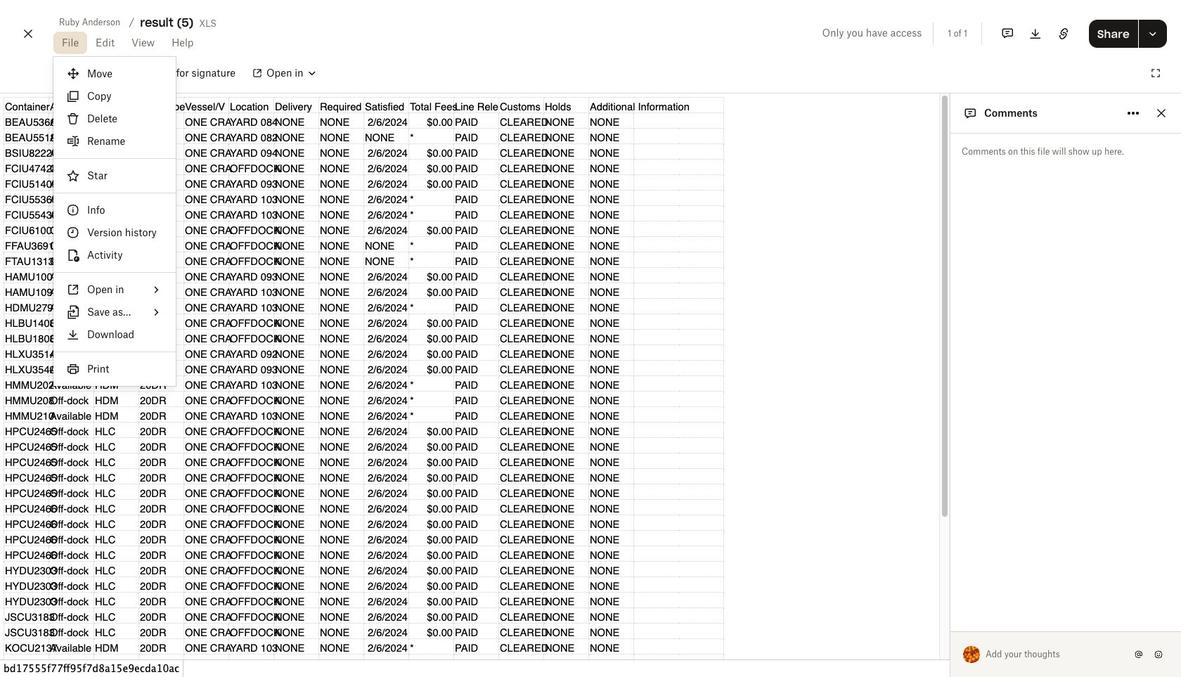 Task type: describe. For each thing, give the bounding box(es) containing it.
copy menu item
[[53, 85, 176, 108]]

close right sidebar image
[[1154, 105, 1171, 122]]

activity, opens sidebar menu item
[[53, 244, 176, 267]]

info, opens sidebar menu item
[[53, 199, 176, 222]]

add your thoughts image
[[987, 647, 1120, 663]]

1 menu item from the top
[[53, 279, 176, 301]]

download menu item
[[53, 324, 176, 346]]

delete menu item
[[53, 108, 176, 130]]

star menu item
[[53, 165, 176, 187]]



Task type: vqa. For each thing, say whether or not it's contained in the screenshot.
the Create shared folder
no



Task type: locate. For each thing, give the bounding box(es) containing it.
menu item
[[53, 279, 176, 301], [53, 301, 176, 324]]

move menu item
[[53, 63, 176, 85]]

Add your thoughts text field
[[987, 644, 1131, 666]]

rename menu item
[[53, 130, 176, 153]]

version history menu item
[[53, 222, 176, 244]]

2 menu item from the top
[[53, 301, 176, 324]]

menu item up print menu item
[[53, 301, 176, 324]]

print menu item
[[53, 358, 176, 381]]

menu item down activity, opens sidebar menu item
[[53, 279, 176, 301]]

close image
[[20, 23, 37, 45]]



